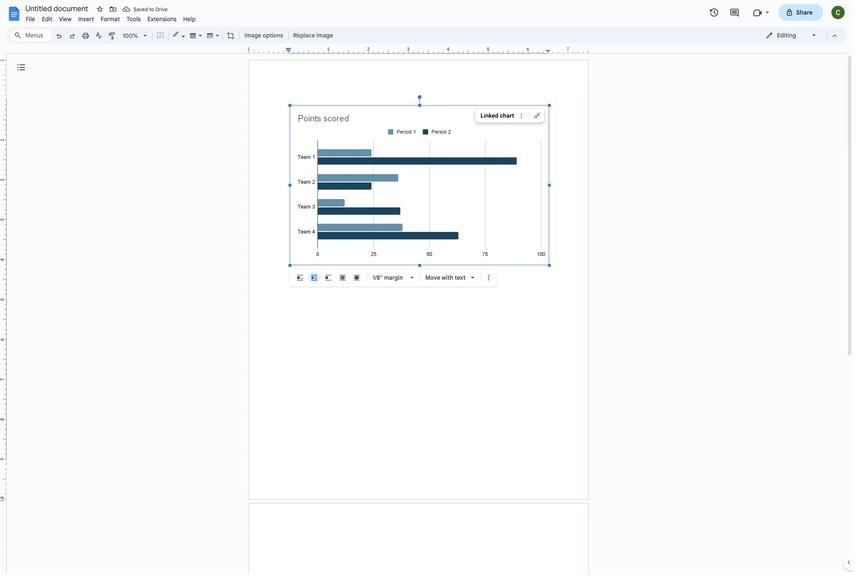 Task type: locate. For each thing, give the bounding box(es) containing it.
Wrap text radio
[[308, 272, 321, 284]]

editing
[[778, 32, 797, 39]]

insert
[[78, 15, 94, 23]]

menu bar
[[22, 11, 199, 25]]

Menus field
[[10, 30, 52, 41]]

Zoom field
[[119, 30, 151, 42]]

replace image button
[[291, 29, 335, 42]]

option group
[[294, 272, 363, 284]]

drive
[[155, 6, 168, 12]]

mode and view toolbar
[[760, 27, 842, 44]]

format
[[101, 15, 120, 23]]

image options
[[245, 32, 283, 39]]

saved
[[134, 6, 148, 12]]

options
[[263, 32, 283, 39]]

edit
[[42, 15, 52, 23]]

image
[[317, 32, 333, 39]]

Zoom text field
[[121, 30, 141, 42]]

file
[[26, 15, 35, 23]]

text
[[455, 274, 466, 282]]

saved to drive
[[134, 6, 168, 12]]

file menu item
[[22, 14, 39, 24]]

bottom margin image
[[0, 457, 6, 499]]

share
[[797, 9, 813, 16]]

application
[[0, 0, 854, 575]]

replace
[[293, 32, 315, 39]]

move
[[426, 274, 440, 282]]

Break text radio
[[322, 272, 335, 284]]

menu bar containing file
[[22, 11, 199, 25]]

Behind text radio
[[337, 272, 349, 284]]

format menu item
[[97, 14, 123, 24]]

linked
[[481, 112, 499, 119]]

linked chart options image
[[518, 111, 526, 120]]

view
[[59, 15, 72, 23]]

to
[[149, 6, 154, 12]]

tools
[[127, 15, 141, 23]]

In front of text radio
[[351, 272, 363, 284]]

main toolbar
[[52, 29, 336, 43]]

margin
[[384, 274, 403, 282]]

tools menu item
[[123, 14, 144, 24]]

Rename text field
[[22, 3, 93, 13]]

1/8" margin
[[373, 274, 403, 282]]

move with text
[[426, 274, 466, 282]]

toolbar
[[292, 272, 495, 284]]



Task type: vqa. For each thing, say whether or not it's contained in the screenshot.
S
no



Task type: describe. For each thing, give the bounding box(es) containing it.
chart
[[500, 112, 514, 119]]

1
[[247, 46, 250, 52]]

saved to drive button
[[121, 3, 170, 15]]

image
[[245, 32, 261, 39]]

edit menu item
[[39, 14, 56, 24]]

toolbar containing 1/8" margin
[[292, 272, 495, 284]]

chart options element
[[475, 109, 546, 123]]

linked chart
[[481, 112, 514, 119]]

menu bar banner
[[0, 0, 854, 575]]

1/8"
[[373, 274, 383, 282]]

menu bar inside 'menu bar' banner
[[22, 11, 199, 25]]

view menu item
[[56, 14, 75, 24]]

help menu item
[[180, 14, 199, 24]]

Star checkbox
[[94, 3, 106, 15]]

image options button
[[241, 29, 287, 42]]

insert menu item
[[75, 14, 97, 24]]

application containing share
[[0, 0, 854, 575]]

with
[[442, 274, 454, 282]]

right margin image
[[546, 47, 588, 53]]

replace image
[[293, 32, 333, 39]]

editing button
[[760, 29, 823, 42]]

extensions menu item
[[144, 14, 180, 24]]

In line radio
[[294, 272, 307, 284]]

one eighth inch margin option
[[373, 274, 403, 282]]

extensions
[[148, 15, 177, 23]]

help
[[183, 15, 196, 23]]

top margin image
[[0, 60, 6, 102]]

share button
[[779, 4, 824, 21]]

move with text option
[[426, 274, 466, 282]]

left margin image
[[249, 47, 291, 53]]



